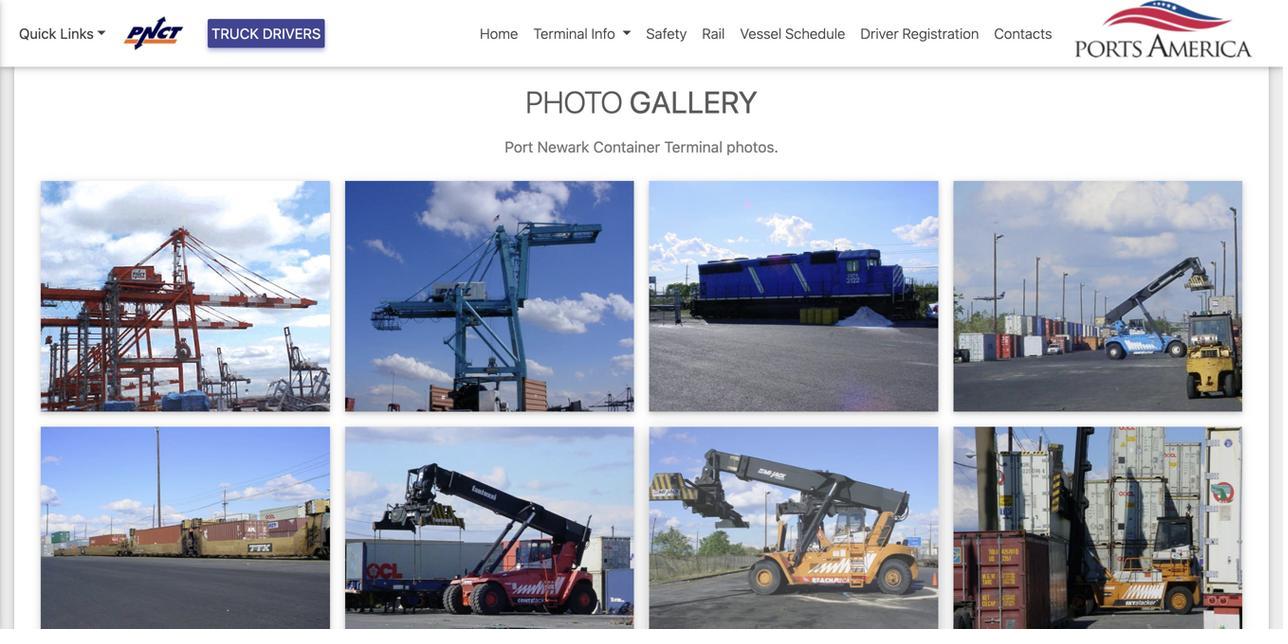 Task type: locate. For each thing, give the bounding box(es) containing it.
photo gallery
[[525, 84, 758, 120]]

terminal down gallery
[[664, 138, 723, 156]]

vessel schedule link
[[732, 15, 853, 52]]

truck
[[212, 25, 259, 42]]

quick
[[19, 25, 56, 42]]

gallery
[[629, 84, 758, 120]]

terminal left info in the top left of the page
[[533, 25, 588, 42]]

driver registration link
[[853, 15, 987, 52]]

safety
[[646, 25, 687, 42]]

quick links link
[[19, 23, 106, 44]]

port
[[505, 138, 533, 156]]

info
[[591, 25, 615, 42]]

port newark container terminal photos.
[[505, 138, 778, 156]]

truck drivers
[[212, 25, 321, 42]]

terminal
[[533, 25, 588, 42], [664, 138, 723, 156]]

driver
[[860, 25, 899, 42]]

1 horizontal spatial terminal
[[664, 138, 723, 156]]

safety link
[[639, 15, 694, 52]]

schedule
[[785, 25, 845, 42]]

home link
[[472, 15, 526, 52]]

rail
[[702, 25, 725, 42]]

quick links
[[19, 25, 94, 42]]

video image
[[33, 0, 316, 22]]

terminal info link
[[526, 15, 639, 52]]

0 horizontal spatial terminal
[[533, 25, 588, 42]]

driver registration
[[860, 25, 979, 42]]



Task type: describe. For each thing, give the bounding box(es) containing it.
registration
[[902, 25, 979, 42]]

vessel
[[740, 25, 782, 42]]

contacts link
[[987, 15, 1060, 52]]

photo
[[525, 84, 623, 120]]

drivers
[[263, 25, 321, 42]]

links
[[60, 25, 94, 42]]

newark
[[537, 138, 589, 156]]

rail link
[[694, 15, 732, 52]]

container
[[593, 138, 660, 156]]

home
[[480, 25, 518, 42]]

terminal info
[[533, 25, 615, 42]]

1 vertical spatial terminal
[[664, 138, 723, 156]]

photos.
[[727, 138, 778, 156]]

0 vertical spatial terminal
[[533, 25, 588, 42]]

truck drivers link
[[208, 19, 325, 48]]

vessel schedule
[[740, 25, 845, 42]]

contacts
[[994, 25, 1052, 42]]



Task type: vqa. For each thing, say whether or not it's contained in the screenshot.
▼
no



